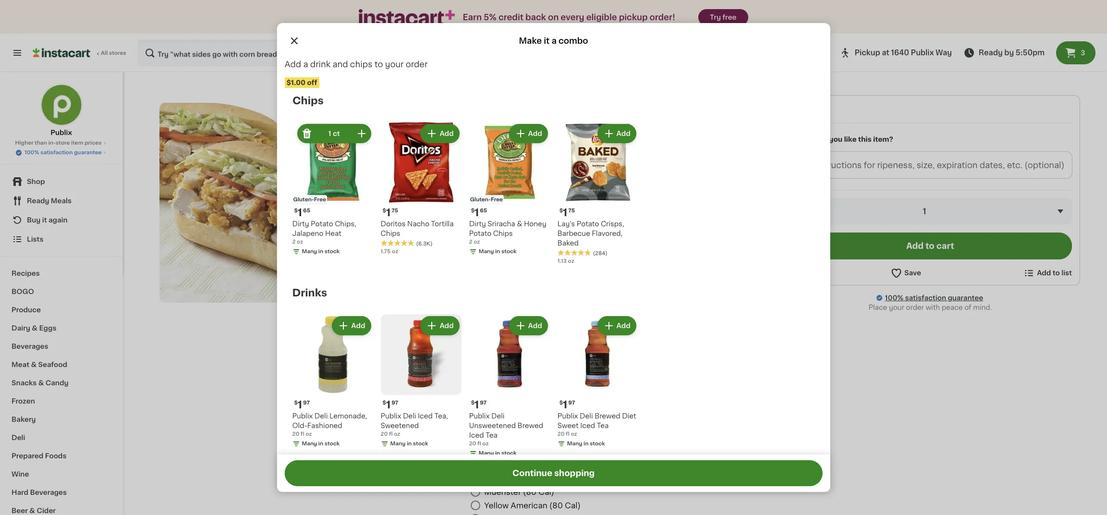Task type: locate. For each thing, give the bounding box(es) containing it.
0 vertical spatial your
[[385, 61, 404, 68]]

to
[[375, 61, 383, 68], [926, 242, 935, 250], [1053, 270, 1060, 276]]

1 up jalapeno
[[298, 208, 302, 218]]

1 horizontal spatial shop
[[469, 183, 487, 190]]

dirty
[[292, 221, 309, 227], [469, 221, 486, 227]]

$ for publix deli iced tea, sweetened
[[383, 400, 386, 406]]

foods
[[45, 453, 67, 459]]

in down publix deli iced tea, sweetened 20 fl oz
[[407, 441, 412, 446]]

american up pepper jack (80 cal) at bottom
[[509, 434, 546, 442]]

seafood
[[38, 361, 67, 368]]

2 $ 1 65 from the left
[[471, 208, 487, 218]]

save
[[905, 270, 921, 276]]

white american (80 cal)
[[484, 434, 579, 442]]

tea
[[597, 422, 609, 429], [486, 432, 497, 439]]

$ 1 97 up unsweetened
[[471, 400, 487, 410]]

it right make
[[544, 37, 550, 45]]

1 horizontal spatial $ 1 75
[[559, 208, 575, 218]]

- for spinach
[[588, 369, 591, 376]]

gluten-free for sriracha
[[470, 197, 503, 202]]

$ up sweetened
[[383, 400, 386, 406]]

$ 1 97 for publix deli unsweetened brewed iced tea
[[471, 400, 487, 410]]

1 up lay's
[[563, 208, 567, 218]]

buy
[[27, 217, 41, 223]]

2 inside dirty potato chips, jalapeno heat 2 oz
[[292, 239, 296, 245]]

0 vertical spatial whole
[[484, 250, 509, 257]]

recipes
[[12, 270, 40, 277]]

stock down heat
[[325, 249, 340, 254]]

place your order with peace of mind.
[[869, 304, 992, 311]]

1 97 from the left
[[303, 400, 310, 406]]

deli inside publix deli lemonade, old-fashioned 20 fl oz
[[314, 413, 328, 419]]

add for lay's potato crisps, barbecue flavored, baked
[[617, 130, 631, 137]]

2 97 from the left
[[392, 400, 398, 406]]

2 horizontal spatial to
[[1053, 270, 1060, 276]]

$ 1 97 for publix deli lemonade, old-fashioned
[[294, 400, 310, 410]]

deli up fashioned
[[314, 413, 328, 419]]

0 horizontal spatial 2
[[292, 239, 296, 245]]

deli inside publix deli unsweetened brewed iced tea 20 fl oz
[[491, 413, 505, 419]]

to left list
[[1053, 270, 1060, 276]]

publix up sweet
[[558, 413, 578, 419]]

0 vertical spatial iced
[[418, 413, 433, 419]]

0 horizontal spatial shop
[[27, 178, 45, 185]]

whole down half
[[484, 250, 509, 257]]

97 for publix deli unsweetened brewed iced tea
[[480, 400, 487, 406]]

0 vertical spatial 100% satisfaction guarantee
[[25, 150, 102, 155]]

0 vertical spatial (make
[[522, 355, 546, 363]]

0 vertical spatial satisfaction
[[40, 150, 73, 155]]

2 salad) from the top
[[562, 369, 586, 376]]

chicken up oil
[[488, 132, 520, 140]]

publix up half, on the left top of the page
[[469, 117, 502, 127]]

fl down the old-
[[301, 431, 304, 437]]

(70 up cheddar (80 cal)
[[508, 461, 521, 469]]

publix logo image
[[40, 84, 82, 126]]

75 up lay's
[[568, 208, 575, 213]]

2 bread from the top
[[498, 369, 520, 376]]

swiss (70 cal)
[[484, 461, 539, 469]]

1 horizontal spatial chips
[[381, 230, 400, 237]]

0 horizontal spatial 5
[[511, 315, 516, 323]]

1 horizontal spatial your
[[889, 304, 905, 311]]

0 horizontal spatial 65
[[303, 208, 310, 213]]

jack,
[[644, 132, 664, 140]]

pickup at 1640 publix way
[[855, 49, 952, 56]]

chips down 'doritos'
[[381, 230, 400, 237]]

dialog
[[277, 23, 831, 492]]

0 horizontal spatial guarantee
[[74, 150, 102, 155]]

remove dirty potato chips, jalapeno heat image
[[301, 128, 312, 139]]

credit
[[499, 13, 524, 21]]

$ 1 75 up 'doritos'
[[383, 208, 398, 218]]

base for spinach
[[627, 369, 646, 376]]

your
[[385, 61, 404, 68], [889, 304, 905, 311]]

publix inside publix deli brewed diet sweet iced tea 20 fl oz
[[558, 413, 578, 419]]

100%
[[25, 150, 39, 155], [885, 294, 904, 301]]

fl left the white
[[477, 441, 481, 446]]

0 vertical spatial chicken
[[528, 117, 573, 127]]

publix inside publix deli unsweetened brewed iced tea 20 fl oz
[[469, 413, 490, 419]]

order inside dialog
[[406, 61, 428, 68]]

many down sweet
[[567, 441, 582, 446]]

mayonnaise,
[[612, 141, 661, 148]]

2 no from the top
[[484, 369, 496, 376]]

bakery
[[12, 416, 36, 423]]

(80 down white american (80 cal)
[[536, 448, 550, 455]]

how
[[789, 136, 805, 143]]

product group
[[292, 122, 373, 258], [381, 122, 461, 256], [469, 122, 550, 258], [558, 122, 638, 265], [292, 314, 373, 450], [381, 314, 461, 450], [469, 314, 550, 459], [558, 314, 638, 450]]

american
[[509, 434, 546, 442], [511, 501, 548, 509]]

deli up vinegar
[[505, 117, 526, 127]]

1.13
[[558, 259, 567, 264]]

satisfaction down "higher than in-store item prices"
[[40, 150, 73, 155]]

oz inside dirty potato chips, jalapeno heat 2 oz
[[297, 239, 303, 245]]

publix inside publix deli iced tea, sweetened 20 fl oz
[[381, 413, 401, 419]]

1 (make from the top
[[522, 355, 546, 363]]

2 horizontal spatial iced
[[580, 422, 595, 429]]

potato inside "dirty sriracha & honey potato chips 2 oz"
[[469, 230, 491, 237]]

gluten- for potato
[[293, 197, 314, 202]]

beverages
[[12, 343, 48, 350], [30, 489, 67, 496]]

it right buy
[[42, 217, 47, 223]]

1 up sweet
[[563, 400, 567, 410]]

fl inside publix deli iced tea, sweetened 20 fl oz
[[389, 431, 393, 437]]

gluten- for sriracha
[[470, 197, 491, 202]]

1 vertical spatial italian
[[484, 315, 509, 323]]

fl down sweetened
[[389, 431, 393, 437]]

publix for publix deli iced tea, sweetened 20 fl oz
[[381, 413, 401, 419]]

1 65 from the left
[[303, 208, 310, 213]]

in for sweetened
[[407, 441, 412, 446]]

vinegar
[[509, 141, 538, 148]]

1 horizontal spatial 100% satisfaction guarantee
[[885, 294, 984, 301]]

your right the chips
[[385, 61, 404, 68]]

chips inside doritos nacho tortilla chips
[[381, 230, 400, 237]]

1 horizontal spatial 5
[[582, 132, 587, 140]]

ct
[[333, 130, 340, 137]]

100% down "higher"
[[25, 150, 39, 155]]

cal)
[[560, 315, 577, 323], [557, 328, 573, 336], [543, 342, 559, 350], [660, 355, 676, 363], [661, 369, 677, 376], [540, 421, 556, 428], [563, 434, 579, 442], [552, 448, 568, 455], [523, 461, 539, 469], [535, 474, 551, 482], [539, 488, 554, 496], [565, 501, 581, 509]]

20 down sweet
[[558, 431, 565, 437]]

dirty up half
[[469, 221, 486, 227]]

beverages down dairy & eggs
[[12, 343, 48, 350]]

0 vertical spatial 100%
[[25, 150, 39, 155]]

(70
[[525, 421, 538, 428], [508, 461, 521, 469]]

stock
[[325, 249, 340, 254], [501, 249, 517, 254], [325, 441, 340, 446], [413, 441, 428, 446], [590, 441, 605, 446], [501, 451, 517, 456]]

1 horizontal spatial 75
[[568, 208, 575, 213]]

1 whole from the top
[[484, 250, 509, 257]]

0 vertical spatial tea
[[597, 422, 609, 429]]

satisfaction
[[40, 150, 73, 155], [905, 294, 946, 301]]

(make for no bread (make it a salad) - lettuce base (10 cal)
[[522, 355, 546, 363]]

many in stock down publix deli brewed diet sweet iced tea 20 fl oz
[[567, 441, 605, 446]]

publix up the old-
[[292, 413, 313, 419]]

1 horizontal spatial order
[[906, 304, 924, 311]]

1640
[[891, 49, 909, 56]]

1 vertical spatial base
[[627, 369, 646, 376]]

1 horizontal spatial iced
[[469, 432, 484, 439]]

italian inside half, chicken tenders, italian 5 grain, pepper jack, lettuce, black pepper, salt, oil & vinegar packets, oregano, mayonnaise, toasted
[[557, 132, 580, 140]]

try
[[710, 14, 721, 21]]

tender
[[575, 117, 612, 127]]

& left 'honey'
[[517, 221, 522, 227]]

add button for publix deli iced tea, sweetened
[[421, 317, 459, 334]]

75 for lay's
[[568, 208, 575, 213]]

publix deli lemonade, old-fashioned 20 fl oz
[[292, 413, 367, 437]]

1 horizontal spatial dirty
[[469, 221, 486, 227]]

$ for dirty sriracha & honey potato chips
[[471, 208, 475, 213]]

potato inside the lay's potato crisps, barbecue flavored, baked
[[577, 221, 599, 227]]

$ 1 65 for potato
[[294, 208, 310, 218]]

beverages link
[[6, 337, 117, 356]]

1 for publix deli brewed diet sweet iced tea
[[563, 400, 567, 410]]

deli up provolone
[[491, 413, 505, 419]]

publix link
[[40, 84, 82, 137]]

1 horizontal spatial potato
[[469, 230, 491, 237]]

american down muenster (80 cal) in the bottom of the page
[[511, 501, 548, 509]]

1 vertical spatial guarantee
[[948, 294, 984, 301]]

satisfaction up the place your order with peace of mind.
[[905, 294, 946, 301]]

1 vertical spatial bread
[[498, 369, 520, 376]]

100% satisfaction guarantee down higher than in-store item prices link
[[25, 150, 102, 155]]

deli for brewed
[[580, 413, 593, 419]]

whole
[[484, 250, 509, 257], [484, 328, 509, 336]]

1 vertical spatial to
[[926, 242, 935, 250]]

guarantee
[[74, 150, 102, 155], [948, 294, 984, 301]]

1 vertical spatial 5
[[511, 315, 516, 323]]

to inside dialog
[[375, 61, 383, 68]]

cider
[[37, 507, 56, 514]]

1 vertical spatial 100% satisfaction guarantee
[[885, 294, 984, 301]]

2 $ 1 97 from the left
[[383, 400, 398, 410]]

publix left 'way'
[[911, 49, 934, 56]]

your inside dialog
[[385, 61, 404, 68]]

5 left grain
[[511, 315, 516, 323]]

stock for heat
[[325, 249, 340, 254]]

1 free from the left
[[314, 197, 326, 202]]

many down half
[[479, 249, 494, 254]]

0 vertical spatial order
[[406, 61, 428, 68]]

gluten-free
[[293, 197, 326, 202], [470, 197, 503, 202]]

with
[[926, 304, 940, 311]]

add to list button
[[1023, 267, 1072, 279]]

brewed up white american (80 cal)
[[518, 422, 543, 429]]

1 no from the top
[[484, 355, 496, 363]]

publix inside publix deli lemonade, old-fashioned 20 fl oz
[[292, 413, 313, 419]]

earn
[[463, 13, 482, 21]]

★★★★★
[[381, 240, 414, 246], [381, 240, 414, 246], [558, 249, 591, 256], [558, 249, 591, 256]]

3 button
[[1056, 41, 1096, 64]]

0 vertical spatial bread
[[498, 355, 520, 363]]

0 vertical spatial base
[[625, 355, 645, 363]]

(6.3k)
[[416, 241, 433, 247]]

(80
[[548, 434, 561, 442], [536, 448, 550, 455], [520, 474, 533, 482], [523, 488, 537, 496], [550, 501, 563, 509]]

1 vertical spatial your
[[889, 304, 905, 311]]

tea down unsweetened
[[486, 432, 497, 439]]

1 75 from the left
[[392, 208, 398, 213]]

1 vertical spatial -
[[588, 369, 591, 376]]

snacks & candy link
[[6, 374, 117, 392]]

0 vertical spatial brewed
[[595, 413, 620, 419]]

whole wheat (220 cal)
[[484, 328, 573, 336]]

2 $ 1 75 from the left
[[559, 208, 575, 218]]

4 97 from the left
[[480, 400, 487, 406]]

0 vertical spatial no
[[484, 355, 496, 363]]

many down jalapeno
[[302, 249, 317, 254]]

bread for no bread (make it a salad) - spinach base (15 cal)
[[498, 369, 520, 376]]

publix inside publix 'link'
[[51, 129, 72, 136]]

& left the eggs
[[32, 325, 37, 331]]

publix up the 'store'
[[51, 129, 72, 136]]

wine link
[[6, 465, 117, 483]]

publix for publix deli lemonade, old-fashioned 20 fl oz
[[292, 413, 313, 419]]

brewed inside publix deli brewed diet sweet iced tea 20 fl oz
[[595, 413, 620, 419]]

cheddar (80 cal)
[[484, 474, 551, 482]]

0 vertical spatial salad)
[[562, 355, 586, 363]]

2 left half
[[469, 239, 472, 245]]

0 horizontal spatial 100%
[[25, 150, 39, 155]]

2 whole from the top
[[484, 328, 509, 336]]

you
[[829, 136, 843, 143]]

$ for publix deli lemonade, old-fashioned
[[294, 400, 298, 406]]

1 gluten-free from the left
[[293, 197, 326, 202]]

add for dirty sriracha & honey potato chips
[[528, 130, 542, 137]]

$ 1 65 for sriracha
[[471, 208, 487, 218]]

1 horizontal spatial pepper
[[614, 132, 642, 140]]

97 up sweetened
[[392, 400, 398, 406]]

add button for publix deli lemonade, old-fashioned
[[333, 317, 370, 334]]

2 dirty from the left
[[469, 221, 486, 227]]

0 horizontal spatial pepper
[[484, 448, 513, 455]]

1 vertical spatial american
[[511, 501, 548, 509]]

deli inside publix deli brewed diet sweet iced tea 20 fl oz
[[580, 413, 593, 419]]

1 horizontal spatial $ 1 65
[[471, 208, 487, 218]]

2 vertical spatial iced
[[469, 432, 484, 439]]

$ for dirty potato chips, jalapeno heat
[[294, 208, 298, 213]]

1 - from the top
[[588, 355, 591, 363]]

every
[[561, 13, 584, 21]]

shop left all
[[469, 183, 487, 190]]

1 up the old-
[[298, 400, 302, 410]]

0 vertical spatial pepper
[[614, 132, 642, 140]]

beer
[[12, 507, 28, 514]]

many for fashioned
[[302, 441, 317, 446]]

1
[[328, 130, 331, 137], [298, 208, 302, 218], [386, 208, 391, 218], [563, 208, 567, 218], [475, 208, 479, 218], [298, 400, 302, 410], [386, 400, 391, 410], [563, 400, 567, 410], [475, 400, 479, 410]]

1 bread from the top
[[498, 355, 520, 363]]

try free
[[710, 14, 737, 21]]

add for publix deli unsweetened brewed iced tea
[[528, 322, 542, 329]]

0 horizontal spatial order
[[406, 61, 428, 68]]

0 horizontal spatial gluten-free
[[293, 197, 326, 202]]

stock for iced
[[501, 451, 517, 456]]

brewed inside publix deli unsweetened brewed iced tea 20 fl oz
[[518, 422, 543, 429]]

iced inside publix deli brewed diet sweet iced tea 20 fl oz
[[580, 422, 595, 429]]

cheddar
[[484, 474, 518, 482]]

cal) up muenster (80 cal) in the bottom of the page
[[535, 474, 551, 482]]

1 vertical spatial tea
[[486, 432, 497, 439]]

$1.00
[[286, 79, 305, 86]]

1 horizontal spatial satisfaction
[[905, 294, 946, 301]]

2 horizontal spatial chips
[[493, 230, 513, 237]]

many in stock for potato
[[479, 249, 517, 254]]

1 salad) from the top
[[562, 355, 586, 363]]

1 horizontal spatial tea
[[597, 422, 609, 429]]

3 $ 1 97 from the left
[[559, 400, 575, 410]]

many in stock down fashioned
[[302, 441, 340, 446]]

add button for publix deli unsweetened brewed iced tea
[[510, 317, 547, 334]]

1 vertical spatial (70
[[508, 461, 521, 469]]

bread
[[498, 355, 520, 363], [498, 369, 520, 376]]

shop link
[[6, 172, 117, 191]]

cal) down sweet
[[563, 434, 579, 442]]

italian up flatbread
[[484, 315, 509, 323]]

in for heat
[[318, 249, 323, 254]]

shop inside shop link
[[27, 178, 45, 185]]

0 horizontal spatial 100% satisfaction guarantee
[[25, 150, 102, 155]]

on
[[548, 13, 559, 21]]

(80 down sweet
[[548, 434, 561, 442]]

deli link
[[6, 429, 117, 447]]

oz inside publix deli lemonade, old-fashioned 20 fl oz
[[306, 431, 312, 437]]

2 free from the left
[[491, 197, 503, 202]]

whole for whole
[[484, 250, 509, 257]]

deli for chicken
[[505, 117, 526, 127]]

1 horizontal spatial italian
[[557, 132, 580, 140]]

0 vertical spatial -
[[588, 355, 591, 363]]

diet
[[622, 413, 636, 419]]

1 horizontal spatial gluten-free
[[470, 197, 503, 202]]

many for sweetened
[[390, 441, 405, 446]]

to left cart
[[926, 242, 935, 250]]

(70 up white american (80 cal)
[[525, 421, 538, 428]]

oz down sweet
[[571, 431, 577, 437]]

stock down publix deli brewed diet sweet iced tea 20 fl oz
[[590, 441, 605, 446]]

your right place
[[889, 304, 905, 311]]

1 $ 1 65 from the left
[[294, 208, 310, 218]]

many for potato
[[479, 249, 494, 254]]

100% satisfaction guarantee link
[[885, 293, 984, 302]]

1 dirty from the left
[[292, 221, 309, 227]]

oz inside "dirty sriracha & honey potato chips 2 oz"
[[474, 239, 480, 245]]

oz down unsweetened
[[482, 441, 489, 446]]

publix deli unsweetened brewed iced tea 20 fl oz
[[469, 413, 543, 446]]

65 for potato
[[303, 208, 310, 213]]

salad) up no bread (make it a salad) - spinach base (15 cal)
[[562, 355, 586, 363]]

2 gluten-free from the left
[[470, 197, 503, 202]]

potato inside dirty potato chips, jalapeno heat 2 oz
[[311, 221, 333, 227]]

add for publix deli lemonade, old-fashioned
[[351, 322, 365, 329]]

publix for publix
[[51, 129, 72, 136]]

2 horizontal spatial potato
[[577, 221, 599, 227]]

oz left half
[[474, 239, 480, 245]]

american for white
[[509, 434, 546, 442]]

1 vertical spatial 100%
[[885, 294, 904, 301]]

1 vertical spatial salad)
[[562, 369, 586, 376]]

dairy & eggs
[[12, 325, 56, 331]]

many in stock down publix deli iced tea, sweetened 20 fl oz
[[390, 441, 428, 446]]

potato up 'barbecue'
[[577, 221, 599, 227]]

0 horizontal spatial your
[[385, 61, 404, 68]]

1 for publix deli unsweetened brewed iced tea
[[475, 400, 479, 410]]

20
[[292, 431, 299, 437], [381, 431, 388, 437], [558, 431, 565, 437], [469, 441, 476, 446]]

1 vertical spatial order
[[906, 304, 924, 311]]

0 horizontal spatial dirty
[[292, 221, 309, 227]]

white
[[484, 434, 507, 442]]

$ 1 97 up sweetened
[[383, 400, 398, 410]]

1 vertical spatial iced
[[580, 422, 595, 429]]

2 75 from the left
[[568, 208, 575, 213]]

bakery link
[[6, 410, 117, 429]]

base for lettuce
[[625, 355, 645, 363]]

5 inside half, chicken tenders, italian 5 grain, pepper jack, lettuce, black pepper, salt, oil & vinegar packets, oregano, mayonnaise, toasted
[[582, 132, 587, 140]]

& for candy
[[38, 380, 44, 386]]

iced left 'tea,'
[[418, 413, 433, 419]]

2 gluten- from the left
[[470, 197, 491, 202]]

None search field
[[137, 39, 683, 66]]

eggs
[[39, 325, 56, 331]]

1 for dirty sriracha & honey potato chips
[[475, 208, 479, 218]]

oz inside publix deli unsweetened brewed iced tea 20 fl oz
[[482, 441, 489, 446]]

0 vertical spatial (70
[[525, 421, 538, 428]]

0 horizontal spatial chips
[[292, 96, 323, 106]]

1 for publix deli iced tea, sweetened
[[386, 400, 391, 410]]

iced inside publix deli iced tea, sweetened 20 fl oz
[[418, 413, 433, 419]]

0 horizontal spatial $ 1 75
[[383, 208, 398, 218]]

1 horizontal spatial 65
[[480, 208, 487, 213]]

& for cider
[[29, 507, 35, 514]]

20 inside publix deli lemonade, old-fashioned 20 fl oz
[[292, 431, 299, 437]]

place
[[869, 304, 888, 311]]

0 vertical spatial american
[[509, 434, 546, 442]]

stock down publix deli iced tea, sweetened 20 fl oz
[[413, 441, 428, 446]]

$ up lay's
[[559, 208, 563, 213]]

0 horizontal spatial satisfaction
[[40, 150, 73, 155]]

1 up unsweetened
[[475, 400, 479, 410]]

free for potato
[[314, 197, 326, 202]]

97 up the old-
[[303, 400, 310, 406]]

many in stock
[[302, 249, 340, 254], [479, 249, 517, 254], [302, 441, 340, 446], [390, 441, 428, 446], [567, 441, 605, 446], [479, 451, 517, 456]]

1 horizontal spatial guarantee
[[948, 294, 984, 301]]

to right the chips
[[375, 61, 383, 68]]

free down all
[[491, 197, 503, 202]]

$ 1 97 up the old-
[[294, 400, 310, 410]]

1 vertical spatial no
[[484, 369, 496, 376]]

3 97 from the left
[[568, 400, 575, 406]]

1 2 from the left
[[292, 239, 296, 245]]

half
[[484, 236, 501, 244]]

2
[[292, 239, 296, 245], [469, 239, 472, 245]]

baked
[[558, 240, 579, 247]]

add button for dirty sriracha & honey potato chips
[[510, 125, 547, 142]]

publix for publix deli unsweetened brewed iced tea 20 fl oz
[[469, 413, 490, 419]]

20 down sweetened
[[381, 431, 388, 437]]

to for add to cart
[[926, 242, 935, 250]]

guarantee up of
[[948, 294, 984, 301]]

0 horizontal spatial brewed
[[518, 422, 543, 429]]

$ for publix deli unsweetened brewed iced tea
[[471, 400, 475, 406]]

fl inside publix deli brewed diet sweet iced tea 20 fl oz
[[566, 431, 570, 437]]

0 vertical spatial italian
[[557, 132, 580, 140]]

0 horizontal spatial $ 1 65
[[294, 208, 310, 218]]

(80 up muenster (80 cal) in the bottom of the page
[[520, 474, 533, 482]]

1 $ 1 97 from the left
[[294, 400, 310, 410]]

1 horizontal spatial brewed
[[595, 413, 620, 419]]

free up dirty potato chips, jalapeno heat 2 oz
[[314, 197, 326, 202]]

potato for jalapeno
[[311, 221, 333, 227]]

deli left 'diet'
[[580, 413, 593, 419]]

provolone (70 cal)
[[484, 421, 556, 428]]

65 for sriracha
[[480, 208, 487, 213]]

potato down sriracha
[[469, 230, 491, 237]]

Add instructions for ripeness, size, expiration dates, etc. (optional) text field
[[789, 152, 1072, 178]]

(270
[[541, 315, 559, 323]]

0 horizontal spatial iced
[[418, 413, 433, 419]]

add button for doritos nacho tortilla chips
[[421, 125, 459, 142]]

dirty for dirty potato chips, jalapeno heat
[[292, 221, 309, 227]]

0 horizontal spatial tea
[[486, 432, 497, 439]]

$ 1 75 for lay's
[[559, 208, 575, 218]]

1 vertical spatial whole
[[484, 328, 509, 336]]

2 - from the top
[[588, 369, 591, 376]]

dirty inside "dirty sriracha & honey potato chips 2 oz"
[[469, 221, 486, 227]]

1 vertical spatial (make
[[522, 369, 546, 376]]

continue
[[512, 469, 552, 477]]

1 vertical spatial chicken
[[488, 132, 520, 140]]

stock up swiss (70 cal)
[[501, 451, 517, 456]]

1 vertical spatial brewed
[[518, 422, 543, 429]]

american for yellow
[[511, 501, 548, 509]]

1 $ 1 75 from the left
[[383, 208, 398, 218]]

dirty up jalapeno
[[292, 221, 309, 227]]

100% satisfaction guarantee
[[25, 150, 102, 155], [885, 294, 984, 301]]

20 inside publix deli brewed diet sweet iced tea 20 fl oz
[[558, 431, 565, 437]]

0 horizontal spatial potato
[[311, 221, 333, 227]]

many in stock down half
[[479, 249, 517, 254]]

jalapeno
[[292, 230, 323, 237]]

0 horizontal spatial to
[[375, 61, 383, 68]]

publix inside pickup at 1640 publix way popup button
[[911, 49, 934, 56]]

97 for publix deli brewed diet sweet iced tea
[[568, 400, 575, 406]]

5 up oregano,
[[582, 132, 587, 140]]

100% satisfaction guarantee inside button
[[25, 150, 102, 155]]

(80 down continue shopping button
[[550, 501, 563, 509]]

chicken inside half, chicken tenders, italian 5 grain, pepper jack, lettuce, black pepper, salt, oil & vinegar packets, oregano, mayonnaise, toasted
[[488, 132, 520, 140]]

0 vertical spatial to
[[375, 61, 383, 68]]

salad) down no bread (make it a salad) - lettuce base (10 cal)
[[562, 369, 586, 376]]

75
[[392, 208, 398, 213], [568, 208, 575, 213]]

97 up sweet
[[568, 400, 575, 406]]

0 vertical spatial 5
[[582, 132, 587, 140]]

deli inside publix deli iced tea, sweetened 20 fl oz
[[403, 413, 416, 419]]

add to cart
[[907, 242, 955, 250]]

base left (15
[[627, 369, 646, 376]]

0 horizontal spatial free
[[314, 197, 326, 202]]

publix for publix deli chicken tender sub
[[469, 117, 502, 127]]

0 horizontal spatial (70
[[508, 461, 521, 469]]

0 vertical spatial guarantee
[[74, 150, 102, 155]]

1 horizontal spatial gluten-
[[470, 197, 491, 202]]

list
[[1062, 270, 1072, 276]]

half,
[[469, 132, 487, 140]]

1 horizontal spatial to
[[926, 242, 935, 250]]

many up swiss
[[479, 451, 494, 456]]

1 horizontal spatial (70
[[525, 421, 538, 428]]

dirty inside dirty potato chips, jalapeno heat 2 oz
[[292, 221, 309, 227]]

2 2 from the left
[[469, 239, 472, 245]]

4 $ 1 97 from the left
[[471, 400, 487, 410]]

20 inside publix deli iced tea, sweetened 20 fl oz
[[381, 431, 388, 437]]

barbecue
[[558, 230, 590, 237]]

2 65 from the left
[[480, 208, 487, 213]]

stock for fashioned
[[325, 441, 340, 446]]

2 (make from the top
[[522, 369, 546, 376]]

free
[[723, 14, 737, 21]]

1 gluten- from the left
[[293, 197, 314, 202]]

1 vertical spatial pepper
[[484, 448, 513, 455]]

20 down the old-
[[292, 431, 299, 437]]

fl
[[301, 431, 304, 437], [389, 431, 393, 437], [566, 431, 570, 437], [477, 441, 481, 446]]



Task type: vqa. For each thing, say whether or not it's contained in the screenshot.
swiss
yes



Task type: describe. For each thing, give the bounding box(es) containing it.
packets,
[[540, 141, 573, 148]]

how would you like this item?
[[789, 136, 893, 143]]

100% inside button
[[25, 150, 39, 155]]

cal) left sweet
[[540, 421, 556, 428]]

instacart logo image
[[33, 47, 90, 59]]

1 vertical spatial beverages
[[30, 489, 67, 496]]

1 horizontal spatial 100%
[[885, 294, 904, 301]]

it inside buy it again link
[[42, 217, 47, 223]]

again
[[49, 217, 68, 223]]

publix
[[498, 183, 520, 190]]

add for publix deli brewed diet sweet iced tea
[[617, 322, 631, 329]]

ready
[[979, 49, 1003, 56]]

publix deli iced tea, sweetened 20 fl oz
[[381, 413, 448, 437]]

jack
[[515, 448, 534, 455]]

oz inside publix deli iced tea, sweetened 20 fl oz
[[394, 431, 400, 437]]

bogo
[[12, 288, 34, 295]]

sub
[[615, 117, 635, 127]]

yellow
[[484, 501, 509, 509]]

stock for sweetened
[[413, 441, 428, 446]]

bread for no bread (make it a salad) - lettuce base (10 cal)
[[498, 355, 520, 363]]

1 for lay's potato crisps, barbecue flavored, baked
[[563, 208, 567, 218]]

all
[[489, 183, 497, 190]]

dairy
[[12, 325, 30, 331]]

all
[[101, 50, 108, 56]]

add to list
[[1037, 270, 1072, 276]]

in for iced
[[495, 451, 500, 456]]

$7.87
[[469, 157, 489, 165]]

than
[[35, 140, 47, 146]]

a left drink on the left top
[[303, 61, 308, 68]]

cal) down (220
[[543, 342, 559, 350]]

(80 for white american (80 cal)
[[548, 434, 561, 442]]

deli inside "link"
[[12, 434, 25, 441]]

(70 for provolone
[[525, 421, 538, 428]]

97 for publix deli lemonade, old-fashioned
[[303, 400, 310, 406]]

in for fashioned
[[318, 441, 323, 446]]

in for sweet
[[584, 441, 589, 446]]

item carousel region
[[279, 118, 815, 272]]

20 inside publix deli unsweetened brewed iced tea 20 fl oz
[[469, 441, 476, 446]]

2 inside "dirty sriracha & honey potato chips 2 oz"
[[469, 239, 472, 245]]

lettuce
[[593, 355, 623, 363]]

dialog containing chips
[[277, 23, 831, 492]]

deli for iced
[[403, 413, 416, 419]]

snacks & candy
[[12, 380, 68, 386]]

no for no bread (make it a salad) - spinach base (15 cal)
[[484, 369, 496, 376]]

oil
[[488, 141, 499, 148]]

higher than in-store item prices link
[[15, 139, 107, 147]]

1 for publix deli lemonade, old-fashioned
[[298, 400, 302, 410]]

many for iced
[[479, 451, 494, 456]]

snacks
[[12, 380, 37, 386]]

many in stock for sweet
[[567, 441, 605, 446]]

drink
[[310, 61, 330, 68]]

hard beverages link
[[6, 483, 117, 502]]

continue shopping
[[512, 469, 595, 477]]

no for no bread (make it a salad) - lettuce base (10 cal)
[[484, 355, 496, 363]]

oz inside publix deli brewed diet sweet iced tea 20 fl oz
[[571, 431, 577, 437]]

cal) right (15
[[661, 369, 677, 376]]

a left combo in the top right of the page
[[552, 37, 557, 45]]

(80 for pepper jack (80 cal)
[[536, 448, 550, 455]]

crisps,
[[601, 221, 624, 227]]

whole for whole wheat (220 cal)
[[484, 328, 509, 336]]

frozen link
[[6, 392, 117, 410]]

all stores
[[101, 50, 126, 56]]

spinach
[[593, 369, 625, 376]]

gluten-free for potato
[[293, 197, 326, 202]]

0 vertical spatial beverages
[[12, 343, 48, 350]]

nacho
[[407, 221, 429, 227]]

- for lettuce
[[588, 355, 591, 363]]

half, chicken tenders, italian 5 grain, pepper jack, lettuce, black pepper, salt, oil & vinegar packets, oregano, mayonnaise, toasted
[[469, 132, 753, 148]]

1 for doritos nacho tortilla chips
[[386, 208, 391, 218]]

stock for potato
[[501, 249, 517, 254]]

& for eggs
[[32, 325, 37, 331]]

pickup at 1640 publix way button
[[840, 39, 952, 66]]

$ for doritos nacho tortilla chips
[[383, 208, 386, 213]]

97 for publix deli iced tea, sweetened
[[392, 400, 398, 406]]

a down no bread (make it a salad) - lettuce base (10 cal)
[[555, 369, 560, 376]]

1 left ct
[[328, 130, 331, 137]]

0 horizontal spatial italian
[[484, 315, 509, 323]]

iced inside publix deli unsweetened brewed iced tea 20 fl oz
[[469, 432, 484, 439]]

make
[[519, 37, 542, 45]]

lists
[[27, 236, 43, 243]]

pepper inside half, chicken tenders, italian 5 grain, pepper jack, lettuce, black pepper, salt, oil & vinegar packets, oregano, mayonnaise, toasted
[[614, 132, 642, 140]]

1 ct
[[328, 130, 340, 137]]

1.75
[[381, 249, 391, 254]]

a up no bread (make it a salad) - spinach base (15 cal)
[[555, 355, 560, 363]]

add to cart button
[[789, 232, 1072, 259]]

many in stock for heat
[[302, 249, 340, 254]]

it down no bread (make it a salad) - lettuce base (10 cal)
[[548, 369, 553, 376]]

would
[[806, 136, 828, 143]]

1 for dirty potato chips, jalapeno heat
[[298, 208, 302, 218]]

publix for publix deli brewed diet sweet iced tea 20 fl oz
[[558, 413, 578, 419]]

italian 5 grain (270 cal)
[[484, 315, 577, 323]]

fl inside publix deli unsweetened brewed iced tea 20 fl oz
[[477, 441, 481, 446]]

combo
[[559, 37, 588, 45]]

to for add to list
[[1053, 270, 1060, 276]]

tea inside publix deli unsweetened brewed iced tea 20 fl oz
[[486, 432, 497, 439]]

meat & seafood
[[12, 361, 67, 368]]

tea,
[[434, 413, 448, 419]]

(80 up the yellow american (80 cal) at the bottom
[[523, 488, 537, 496]]

stock for sweet
[[590, 441, 605, 446]]

many for heat
[[302, 249, 317, 254]]

cal) right (10
[[660, 355, 676, 363]]

shop for shop all publix deli
[[469, 183, 487, 190]]

many in stock for fashioned
[[302, 441, 340, 446]]

& inside "dirty sriracha & honey potato chips 2 oz"
[[517, 221, 522, 227]]

1.13 oz
[[558, 259, 574, 264]]

tea inside publix deli brewed diet sweet iced tea 20 fl oz
[[597, 422, 609, 429]]

sriracha
[[488, 221, 515, 227]]

oz right 1.75
[[392, 249, 398, 254]]

and
[[333, 61, 348, 68]]

many in stock for iced
[[479, 451, 517, 456]]

& inside half, chicken tenders, italian 5 grain, pepper jack, lettuce, black pepper, salt, oil & vinegar packets, oregano, mayonnaise, toasted
[[501, 141, 507, 148]]

100% satisfaction guarantee button
[[15, 147, 108, 157]]

make it a combo
[[519, 37, 588, 45]]

(15
[[648, 369, 659, 376]]

(make for no bread (make it a salad) - spinach base (15 cal)
[[522, 369, 546, 376]]

add for doritos nacho tortilla chips
[[440, 130, 454, 137]]

salt,
[[469, 141, 486, 148]]

$ for lay's potato crisps, barbecue flavored, baked
[[559, 208, 563, 213]]

chips inside "dirty sriracha & honey potato chips 2 oz"
[[493, 230, 513, 237]]

increment quantity of dirty potato chips, jalapeno heat image
[[356, 128, 367, 139]]

$1.00 off
[[286, 79, 317, 86]]

cal) right (270
[[560, 315, 577, 323]]

grain,
[[589, 132, 612, 140]]

muenster (80 cal)
[[484, 488, 554, 496]]

(70 for swiss
[[508, 461, 521, 469]]

add a drink and chips to your order
[[285, 61, 428, 68]]

1 vertical spatial satisfaction
[[905, 294, 946, 301]]

guarantee inside button
[[74, 150, 102, 155]]

salad) for lettuce
[[562, 355, 586, 363]]

cal) up the yellow american (80 cal) at the bottom
[[539, 488, 554, 496]]

provolone
[[484, 421, 523, 428]]

many for sweet
[[567, 441, 582, 446]]

shop for shop
[[27, 178, 45, 185]]

ready by 5:50pm link
[[964, 47, 1045, 59]]

ready by 5:50pm
[[979, 49, 1045, 56]]

off
[[307, 79, 317, 86]]

$ 1 97 for publix deli iced tea, sweetened
[[383, 400, 398, 410]]

potato for barbecue
[[577, 221, 599, 227]]

add for publix deli iced tea, sweetened
[[440, 322, 454, 329]]

tenders,
[[522, 132, 555, 140]]

lettuce,
[[666, 132, 698, 140]]

in for potato
[[495, 249, 500, 254]]

sweetened
[[381, 422, 419, 429]]

many in stock for sweetened
[[390, 441, 428, 446]]

1 horizontal spatial chicken
[[528, 117, 573, 127]]

deli for lemonade,
[[314, 413, 328, 419]]

fl inside publix deli lemonade, old-fashioned 20 fl oz
[[301, 431, 304, 437]]

$ 1 75 for doritos
[[383, 208, 398, 218]]

back
[[526, 13, 546, 21]]

(240
[[523, 342, 541, 350]]

free for sriracha
[[491, 197, 503, 202]]

oz right 1.13
[[568, 259, 574, 264]]

dirty for dirty sriracha & honey potato chips
[[469, 221, 486, 227]]

75 for doritos
[[392, 208, 398, 213]]

candy
[[46, 380, 68, 386]]

add button for lay's potato crisps, barbecue flavored, baked
[[598, 125, 635, 142]]

lists link
[[6, 230, 117, 249]]

dirty potato chips, jalapeno heat 2 oz
[[292, 221, 356, 245]]

frozen
[[12, 398, 35, 405]]

cal) up continue shopping button
[[552, 448, 568, 455]]

unsweetened
[[469, 422, 516, 429]]

lay's
[[558, 221, 575, 227]]

5:50pm
[[1016, 49, 1045, 56]]

$ for publix deli brewed diet sweet iced tea
[[559, 400, 563, 406]]

it down (220
[[548, 355, 553, 363]]

cal) right (220
[[557, 328, 573, 336]]

$ 1 97 for publix deli brewed diet sweet iced tea
[[559, 400, 575, 410]]

3
[[1081, 49, 1085, 56]]

satisfaction inside button
[[40, 150, 73, 155]]

(80 for yellow american (80 cal)
[[550, 501, 563, 509]]

recipes link
[[6, 264, 117, 282]]

cal) down shopping
[[565, 501, 581, 509]]

(220
[[538, 328, 555, 336]]

cal) up continue
[[523, 461, 539, 469]]

save button
[[891, 267, 921, 279]]

express icon image
[[359, 9, 455, 25]]

it inside dialog
[[544, 37, 550, 45]]

bogo link
[[6, 282, 117, 301]]

pickup
[[855, 49, 880, 56]]

pepper,
[[723, 132, 753, 140]]

chips
[[350, 61, 372, 68]]

buy it again link
[[6, 210, 117, 230]]

lemonade,
[[329, 413, 367, 419]]

hard beverages
[[12, 489, 67, 496]]

flavored,
[[592, 230, 623, 237]]

deli for unsweetened
[[491, 413, 505, 419]]

grain
[[518, 315, 539, 323]]



